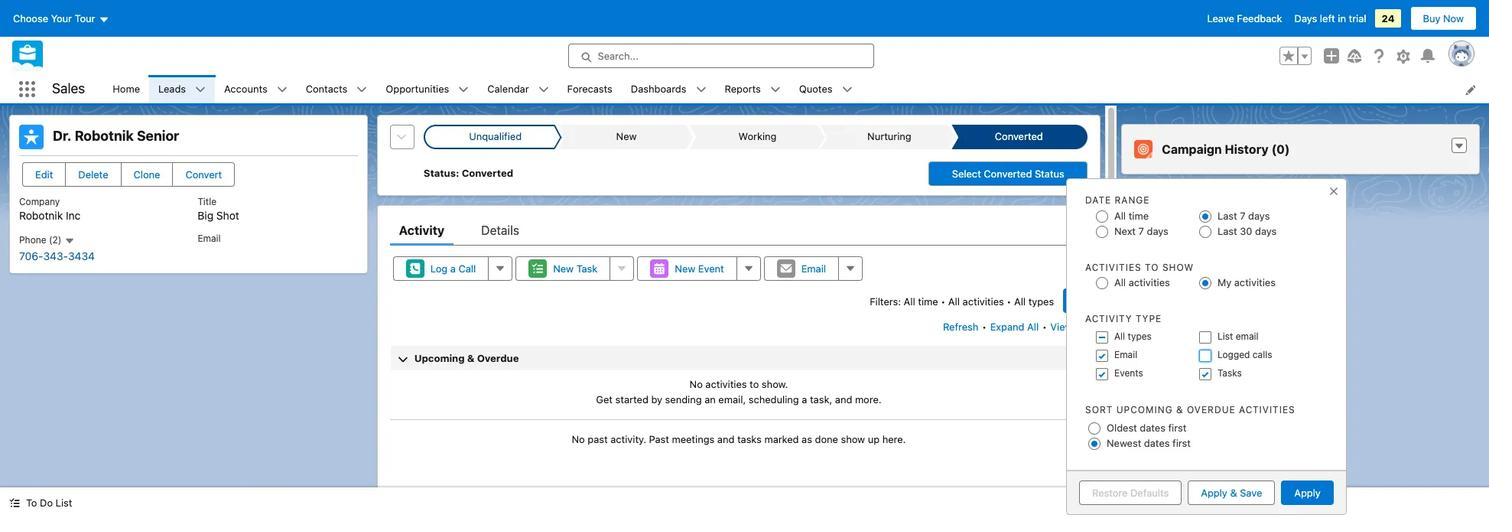 Task type: locate. For each thing, give the bounding box(es) containing it.
& inside button
[[1231, 486, 1238, 499]]

list right do
[[56, 497, 72, 509]]

dates up newest dates first
[[1140, 422, 1166, 434]]

7 for next
[[1139, 225, 1145, 237]]

text default image right "reports"
[[770, 84, 781, 95]]

sort
[[1086, 404, 1114, 416]]

1 horizontal spatial email
[[802, 262, 827, 275]]

forecasts link
[[558, 75, 622, 103]]

upcoming & overdue
[[415, 352, 519, 364]]

new down dashboards 'link' at top left
[[617, 130, 637, 143]]

• left expand
[[983, 321, 987, 333]]

a left task,
[[802, 393, 808, 405]]

no up sending
[[690, 378, 703, 390]]

days
[[1295, 12, 1318, 24]]

0 horizontal spatial status
[[424, 167, 456, 179]]

0 vertical spatial no
[[690, 378, 703, 390]]

email
[[198, 233, 221, 244], [802, 262, 827, 275], [1115, 349, 1138, 360]]

no left past
[[572, 433, 585, 445]]

1 vertical spatial a
[[802, 393, 808, 405]]

list up logged
[[1218, 331, 1234, 342]]

new left task
[[553, 262, 574, 275]]

1 horizontal spatial new
[[617, 130, 637, 143]]

1 text default image from the left
[[357, 84, 368, 95]]

0 horizontal spatial apply
[[1202, 486, 1228, 499]]

• left view
[[1043, 321, 1048, 333]]

forecasts
[[568, 82, 613, 95]]

:
[[456, 167, 460, 179]]

convert
[[186, 168, 222, 181]]

1 vertical spatial robotnik
[[19, 209, 63, 222]]

0 vertical spatial dates
[[1140, 422, 1166, 434]]

4 text default image from the left
[[770, 84, 781, 95]]

activities right my
[[1235, 277, 1276, 289]]

2 apply from the left
[[1295, 486, 1322, 499]]

0 vertical spatial activity
[[399, 223, 445, 237]]

quotes list item
[[790, 75, 862, 103]]

1 horizontal spatial a
[[802, 393, 808, 405]]

& inside dropdown button
[[467, 352, 475, 364]]

0 horizontal spatial &
[[467, 352, 475, 364]]

last for last 7 days
[[1218, 210, 1238, 222]]

list inside button
[[56, 497, 72, 509]]

all right expand
[[1028, 321, 1039, 333]]

activity type
[[1086, 313, 1163, 324]]

text default image inside the quotes list item
[[842, 84, 853, 95]]

7 right next
[[1139, 225, 1145, 237]]

accounts list item
[[215, 75, 297, 103]]

0 horizontal spatial to
[[750, 378, 759, 390]]

status inside button
[[1035, 168, 1065, 180]]

title big shot
[[198, 196, 239, 222]]

0 vertical spatial types
[[1029, 295, 1055, 308]]

1 horizontal spatial no
[[690, 378, 703, 390]]

1 vertical spatial no
[[572, 433, 585, 445]]

a inside log a call button
[[451, 262, 456, 275]]

text default image right contacts
[[357, 84, 368, 95]]

activity
[[399, 223, 445, 237], [1086, 313, 1133, 324]]

1 vertical spatial last
[[1218, 225, 1238, 237]]

7 up 30
[[1241, 210, 1246, 222]]

1 vertical spatial dates
[[1145, 437, 1171, 449]]

company robotnik inc
[[19, 196, 81, 222]]

text default image for calendar
[[538, 84, 549, 95]]

1 horizontal spatial 7
[[1241, 210, 1246, 222]]

campaign history (0)
[[1163, 142, 1291, 156]]

new event button
[[638, 256, 738, 281]]

robotnik up delete
[[75, 128, 134, 144]]

first
[[1169, 422, 1187, 434], [1173, 437, 1191, 449]]

types down type
[[1128, 331, 1152, 342]]

1 vertical spatial to
[[750, 378, 759, 390]]

0 horizontal spatial robotnik
[[19, 209, 63, 222]]

343-
[[43, 249, 68, 262]]

past
[[588, 433, 608, 445]]

overdue
[[1188, 404, 1236, 416]]

list
[[104, 75, 1490, 103]]

1 horizontal spatial types
[[1128, 331, 1152, 342]]

2 horizontal spatial email
[[1115, 349, 1138, 360]]

robotnik inside company robotnik inc
[[19, 209, 63, 222]]

log
[[431, 262, 448, 275]]

1 horizontal spatial apply
[[1295, 486, 1322, 499]]

activities down activities to show
[[1129, 277, 1171, 289]]

done
[[815, 433, 839, 445]]

converted inside button
[[984, 168, 1033, 180]]

0 vertical spatial &
[[467, 352, 475, 364]]

1 vertical spatial time
[[919, 295, 939, 308]]

1 vertical spatial and
[[718, 433, 735, 445]]

status
[[424, 167, 456, 179], [1035, 168, 1065, 180]]

dashboards list item
[[622, 75, 716, 103]]

1 horizontal spatial activity
[[1086, 313, 1133, 324]]

text default image inside accounts list item
[[277, 84, 288, 95]]

and right task,
[[836, 393, 853, 405]]

converted right :
[[462, 167, 514, 179]]

robotnik
[[75, 128, 134, 144], [19, 209, 63, 222]]

no past activity. past meetings and tasks marked as done show up here.
[[572, 433, 906, 445]]

reports
[[725, 82, 761, 95]]

call
[[459, 262, 476, 275]]

(0)
[[1272, 142, 1291, 156]]

0 vertical spatial robotnik
[[75, 128, 134, 144]]

time up next 7 days
[[1129, 210, 1149, 222]]

choose your tour button
[[12, 6, 110, 31]]

status : converted
[[424, 167, 514, 179]]

a
[[451, 262, 456, 275], [802, 393, 808, 405]]

activities inside the no activities to show. get started by sending an email, scheduling a task, and more.
[[706, 378, 747, 390]]

a right log
[[451, 262, 456, 275]]

list
[[1218, 331, 1234, 342], [56, 497, 72, 509]]

to left show.
[[750, 378, 759, 390]]

no for past
[[572, 433, 585, 445]]

no for activities
[[690, 378, 703, 390]]

email,
[[719, 393, 746, 405]]

text default image
[[195, 84, 206, 95], [277, 84, 288, 95], [696, 84, 707, 95], [842, 84, 853, 95], [1455, 141, 1465, 151], [64, 236, 75, 246], [9, 498, 20, 508]]

1 horizontal spatial status
[[1035, 168, 1065, 180]]

to
[[1146, 261, 1160, 273], [750, 378, 759, 390]]

1 vertical spatial activity
[[1086, 313, 1133, 324]]

activities for all activities
[[1129, 277, 1171, 289]]

working link
[[696, 125, 818, 149]]

save
[[1241, 486, 1263, 499]]

1 horizontal spatial time
[[1129, 210, 1149, 222]]

new for new
[[617, 130, 637, 143]]

here.
[[883, 433, 906, 445]]

days for last 30 days
[[1256, 225, 1277, 237]]

dates down oldest dates first
[[1145, 437, 1171, 449]]

new inside new event button
[[675, 262, 696, 275]]

types up view
[[1029, 295, 1055, 308]]

0 horizontal spatial no
[[572, 433, 585, 445]]

1 horizontal spatial list
[[1218, 331, 1234, 342]]

new inside button
[[553, 262, 574, 275]]

last up last 30 days
[[1218, 210, 1238, 222]]

new task
[[553, 262, 598, 275]]

1 vertical spatial email
[[802, 262, 827, 275]]

sales
[[52, 81, 85, 97]]

0 horizontal spatial a
[[451, 262, 456, 275]]

activities
[[1240, 404, 1296, 416]]

text default image inside opportunities list item
[[459, 84, 469, 95]]

1 vertical spatial 7
[[1139, 225, 1145, 237]]

& for upcoming
[[467, 352, 475, 364]]

1 horizontal spatial robotnik
[[75, 128, 134, 144]]

0 horizontal spatial new
[[553, 262, 574, 275]]

dates for oldest
[[1140, 422, 1166, 434]]

edit
[[35, 168, 53, 181]]

1 vertical spatial first
[[1173, 437, 1191, 449]]

status down converted link on the right of page
[[1035, 168, 1065, 180]]

dates for newest
[[1145, 437, 1171, 449]]

leads link
[[149, 75, 195, 103]]

campaign
[[1163, 142, 1223, 156]]

2 horizontal spatial &
[[1231, 486, 1238, 499]]

text default image inside contacts list item
[[357, 84, 368, 95]]

converted up 'select converted status'
[[996, 130, 1044, 143]]

2 last from the top
[[1218, 225, 1238, 237]]

0 horizontal spatial email
[[198, 233, 221, 244]]

delete button
[[65, 162, 121, 187]]

0 horizontal spatial 7
[[1139, 225, 1145, 237]]

1 vertical spatial types
[[1128, 331, 1152, 342]]

days right 30
[[1256, 225, 1277, 237]]

1 vertical spatial list
[[56, 497, 72, 509]]

no inside the no activities to show. get started by sending an email, scheduling a task, and more.
[[690, 378, 703, 390]]

new for new task
[[553, 262, 574, 275]]

0 horizontal spatial activity
[[399, 223, 445, 237]]

converted
[[996, 130, 1044, 143], [462, 167, 514, 179], [984, 168, 1033, 180]]

0 vertical spatial a
[[451, 262, 456, 275]]

robotnik for company
[[19, 209, 63, 222]]

0 vertical spatial time
[[1129, 210, 1149, 222]]

list containing home
[[104, 75, 1490, 103]]

and inside the no activities to show. get started by sending an email, scheduling a task, and more.
[[836, 393, 853, 405]]

0 horizontal spatial list
[[56, 497, 72, 509]]

text default image inside calendar list item
[[538, 84, 549, 95]]

0 vertical spatial last
[[1218, 210, 1238, 222]]

to up all activities on the bottom right
[[1146, 261, 1160, 273]]

converted inside path options list box
[[996, 130, 1044, 143]]

to do list button
[[0, 487, 81, 518]]

text default image inside dashboards list item
[[696, 84, 707, 95]]

apply for apply
[[1295, 486, 1322, 499]]

text default image inside the reports list item
[[770, 84, 781, 95]]

days
[[1249, 210, 1271, 222], [1148, 225, 1169, 237], [1256, 225, 1277, 237]]

activities to show
[[1086, 261, 1195, 273]]

1 last from the top
[[1218, 210, 1238, 222]]

text default image right calendar
[[538, 84, 549, 95]]

activity link
[[399, 215, 445, 246]]

all down activities
[[1115, 277, 1127, 289]]

2 horizontal spatial new
[[675, 262, 696, 275]]

working
[[739, 130, 777, 143]]

opportunities list item
[[377, 75, 479, 103]]

dashboards
[[631, 82, 687, 95]]

no activities to show. get started by sending an email, scheduling a task, and more.
[[596, 378, 882, 405]]

0 horizontal spatial time
[[919, 295, 939, 308]]

quotes
[[800, 82, 833, 95]]

activities up email,
[[706, 378, 747, 390]]

apply right save
[[1295, 486, 1322, 499]]

title
[[198, 196, 217, 207]]

0 horizontal spatial types
[[1029, 295, 1055, 308]]

2 vertical spatial &
[[1231, 486, 1238, 499]]

time right filters:
[[919, 295, 939, 308]]

activity up all types
[[1086, 313, 1133, 324]]

new task button
[[516, 256, 611, 281]]

in
[[1339, 12, 1347, 24]]

type
[[1136, 313, 1163, 324]]

0 vertical spatial first
[[1169, 422, 1187, 434]]

3 text default image from the left
[[538, 84, 549, 95]]

all right view
[[1076, 321, 1088, 333]]

1 vertical spatial &
[[1177, 404, 1184, 416]]

apply left save
[[1202, 486, 1228, 499]]

0 vertical spatial and
[[836, 393, 853, 405]]

activity up log
[[399, 223, 445, 237]]

quotes link
[[790, 75, 842, 103]]

1 horizontal spatial and
[[836, 393, 853, 405]]

all
[[1115, 210, 1127, 222], [1115, 277, 1127, 289], [904, 295, 916, 308], [949, 295, 960, 308], [1015, 295, 1026, 308], [1028, 321, 1039, 333], [1076, 321, 1088, 333], [1115, 331, 1126, 342]]

robotnik down company
[[19, 209, 63, 222]]

text default image left calendar link on the left
[[459, 84, 469, 95]]

group
[[1280, 47, 1312, 65]]

tasks
[[738, 433, 762, 445]]

days left in trial
[[1295, 12, 1367, 24]]

days up last 30 days
[[1249, 210, 1271, 222]]

706-343-3434
[[19, 249, 95, 262]]

and left tasks
[[718, 433, 735, 445]]

new left 'event'
[[675, 262, 696, 275]]

calendar
[[488, 82, 529, 95]]

contacts list item
[[297, 75, 377, 103]]

last left 30
[[1218, 225, 1238, 237]]

all activities
[[1115, 277, 1171, 289]]

text default image inside to do list button
[[9, 498, 20, 508]]

leave feedback
[[1208, 12, 1283, 24]]

24
[[1382, 12, 1395, 24]]

left
[[1321, 12, 1336, 24]]

1 apply from the left
[[1202, 486, 1228, 499]]

30
[[1241, 225, 1253, 237]]

range
[[1115, 194, 1151, 206]]

tab list
[[390, 215, 1088, 246]]

new inside new link
[[617, 130, 637, 143]]

expand
[[991, 321, 1025, 333]]

0 vertical spatial 7
[[1241, 210, 1246, 222]]

1 horizontal spatial to
[[1146, 261, 1160, 273]]

inc
[[66, 209, 81, 222]]

text default image
[[357, 84, 368, 95], [459, 84, 469, 95], [538, 84, 549, 95], [770, 84, 781, 95]]

accounts
[[224, 82, 268, 95]]

days down all time
[[1148, 225, 1169, 237]]

refresh
[[944, 321, 979, 333]]

event
[[699, 262, 725, 275]]

convert button
[[173, 162, 235, 187]]

phone (2)
[[19, 234, 64, 246]]

details link
[[482, 215, 519, 246]]

2 text default image from the left
[[459, 84, 469, 95]]

1 horizontal spatial &
[[1177, 404, 1184, 416]]

status up activity link in the left top of the page
[[424, 167, 456, 179]]

activities
[[1086, 261, 1142, 273]]

converted down converted link on the right of page
[[984, 168, 1033, 180]]



Task type: vqa. For each thing, say whether or not it's contained in the screenshot.
Highlights to the left
no



Task type: describe. For each thing, give the bounding box(es) containing it.
new for new event
[[675, 262, 696, 275]]

feedback
[[1238, 12, 1283, 24]]

leads
[[158, 82, 186, 95]]

date range
[[1086, 194, 1151, 206]]

& for apply
[[1231, 486, 1238, 499]]

reports list item
[[716, 75, 790, 103]]

activity for activity
[[399, 223, 445, 237]]

apply button
[[1282, 480, 1335, 505]]

activity for activity type
[[1086, 313, 1133, 324]]

all types
[[1115, 331, 1152, 342]]

0 horizontal spatial and
[[718, 433, 735, 445]]

upcoming
[[415, 352, 465, 364]]

your
[[51, 12, 72, 24]]

0 vertical spatial email
[[198, 233, 221, 244]]

apply & save
[[1202, 486, 1263, 499]]

newest dates first
[[1107, 437, 1191, 449]]

calendar list item
[[479, 75, 558, 103]]

all time
[[1115, 210, 1149, 222]]

an
[[705, 393, 716, 405]]

days for last 7 days
[[1249, 210, 1271, 222]]

all up refresh • expand all • view all
[[1015, 295, 1026, 308]]

refresh button
[[943, 315, 980, 339]]

706-
[[19, 249, 43, 262]]

up
[[868, 433, 880, 445]]

2 vertical spatial email
[[1115, 349, 1138, 360]]

to inside the no activities to show. get started by sending an email, scheduling a task, and more.
[[750, 378, 759, 390]]

buy now
[[1424, 12, 1465, 24]]

all down activity type
[[1115, 331, 1126, 342]]

get
[[596, 393, 613, 405]]

show
[[1163, 261, 1195, 273]]

7 for last
[[1241, 210, 1246, 222]]

delete
[[78, 168, 108, 181]]

list email
[[1218, 331, 1259, 342]]

filters: all time • all activities • all types
[[870, 295, 1055, 308]]

search... button
[[568, 44, 874, 68]]

view
[[1051, 321, 1073, 333]]

view all link
[[1050, 315, 1088, 339]]

activity.
[[611, 433, 647, 445]]

path options list box
[[424, 125, 1088, 149]]

next
[[1115, 225, 1136, 237]]

lead image
[[19, 125, 44, 149]]

big
[[198, 209, 214, 222]]

restore defaults
[[1093, 486, 1170, 499]]

sending
[[665, 393, 702, 405]]

• up expand
[[1007, 295, 1012, 308]]

apply for apply & save
[[1202, 486, 1228, 499]]

phone (2) button
[[19, 234, 75, 246]]

reports link
[[716, 75, 770, 103]]

0 vertical spatial to
[[1146, 261, 1160, 273]]

accounts link
[[215, 75, 277, 103]]

text default image for opportunities
[[459, 84, 469, 95]]

log a call
[[431, 262, 476, 275]]

logged calls
[[1218, 349, 1273, 360]]

apply & save button
[[1189, 480, 1276, 505]]

to do list
[[26, 497, 72, 509]]

all up the refresh button
[[949, 295, 960, 308]]

text default image inside leads list item
[[195, 84, 206, 95]]

phone
[[19, 234, 46, 246]]

all right filters:
[[904, 295, 916, 308]]

activities for no activities to show. get started by sending an email, scheduling a task, and more.
[[706, 378, 747, 390]]

tour
[[75, 12, 95, 24]]

home
[[113, 82, 140, 95]]

expand all button
[[990, 315, 1040, 339]]

to
[[26, 497, 37, 509]]

last for last 30 days
[[1218, 225, 1238, 237]]

choose
[[13, 12, 48, 24]]

started
[[616, 393, 649, 405]]

task,
[[810, 393, 833, 405]]

do
[[40, 497, 53, 509]]

nurturing link
[[828, 125, 949, 149]]

oldest dates first
[[1107, 422, 1187, 434]]

email inside button
[[802, 262, 827, 275]]

opportunities
[[386, 82, 449, 95]]

activities for my activities
[[1235, 277, 1276, 289]]

overdue
[[477, 352, 519, 364]]

first for newest dates first
[[1173, 437, 1191, 449]]

email button
[[764, 256, 840, 281]]

by
[[652, 393, 663, 405]]

robotnik for dr.
[[75, 128, 134, 144]]

my activities
[[1218, 277, 1276, 289]]

leads list item
[[149, 75, 215, 103]]

show.
[[762, 378, 788, 390]]

• up the refresh button
[[941, 295, 946, 308]]

upcoming & overdue button
[[391, 346, 1088, 370]]

history
[[1226, 142, 1269, 156]]

details
[[482, 223, 519, 237]]

edit button
[[22, 162, 66, 187]]

as
[[802, 433, 813, 445]]

choose your tour
[[13, 12, 95, 24]]

calendar link
[[479, 75, 538, 103]]

days for next 7 days
[[1148, 225, 1169, 237]]

oldest
[[1107, 422, 1138, 434]]

restore
[[1093, 486, 1128, 499]]

select converted status
[[953, 168, 1065, 180]]

first for oldest dates first
[[1169, 422, 1187, 434]]

select converted status button
[[929, 161, 1088, 186]]

(2)
[[49, 234, 62, 246]]

clone button
[[121, 162, 173, 187]]

tab list containing activity
[[390, 215, 1088, 246]]

log a call button
[[393, 256, 489, 281]]

leave feedback link
[[1208, 12, 1283, 24]]

trial
[[1350, 12, 1367, 24]]

0 vertical spatial list
[[1218, 331, 1234, 342]]

next 7 days
[[1115, 225, 1169, 237]]

text default image for contacts
[[357, 84, 368, 95]]

activities up the refresh button
[[963, 295, 1005, 308]]

all down date range
[[1115, 210, 1127, 222]]

text default image inside the phone (2) 'popup button'
[[64, 236, 75, 246]]

show
[[841, 433, 866, 445]]

nurturing
[[868, 130, 912, 143]]

last 30 days
[[1218, 225, 1277, 237]]

a inside the no activities to show. get started by sending an email, scheduling a task, and more.
[[802, 393, 808, 405]]

buy now button
[[1411, 6, 1478, 31]]

date
[[1086, 194, 1112, 206]]

search...
[[598, 50, 639, 62]]

text default image for reports
[[770, 84, 781, 95]]



